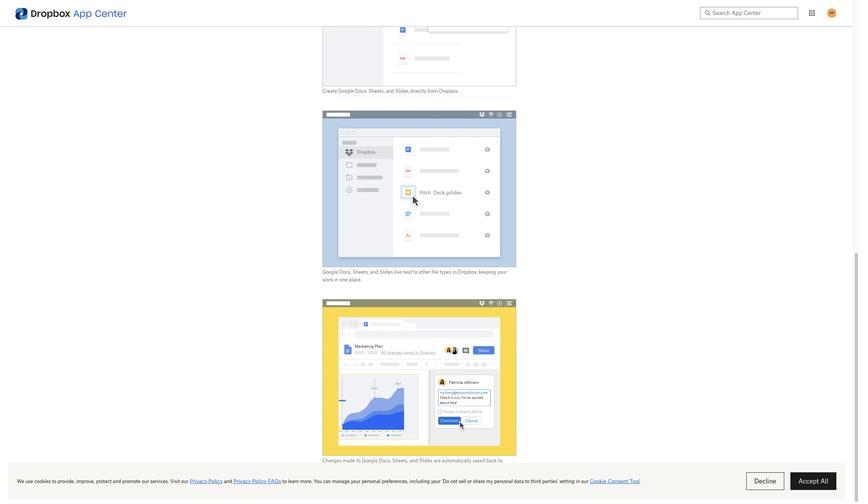 Task type: describe. For each thing, give the bounding box(es) containing it.
saved
[[473, 458, 486, 464]]

sheets, inside google docs, sheets, and slides live next to other file types in dropbox, keeping your work in one place.
[[353, 269, 369, 275]]

0 vertical spatial dropbox.
[[440, 88, 459, 94]]

0 vertical spatial docs,
[[356, 88, 368, 94]]

slides inside changes made to google docs, sheets, and slides are automatically saved back to dropbox.
[[420, 458, 433, 464]]

app
[[73, 8, 92, 20]]

0 vertical spatial google
[[339, 88, 354, 94]]

keeping
[[479, 269, 497, 275]]

place.
[[349, 277, 362, 283]]

file
[[432, 269, 439, 275]]

sheets, inside changes made to google docs, sheets, and slides are automatically saved back to dropbox.
[[393, 458, 409, 464]]

slides inside google docs, sheets, and slides live next to other file types in dropbox, keeping your work in one place.
[[380, 269, 393, 275]]

dropbox,
[[458, 269, 478, 275]]

dropbox. inside changes made to google docs, sheets, and slides are automatically saved back to dropbox.
[[323, 466, 342, 472]]

back
[[487, 458, 497, 464]]

and inside changes made to google docs, sheets, and slides are automatically saved back to dropbox.
[[410, 458, 418, 464]]

and inside google docs, sheets, and slides live next to other file types in dropbox, keeping your work in one place.
[[370, 269, 379, 275]]

work
[[323, 277, 334, 283]]

directly
[[411, 88, 427, 94]]

dropbox
[[31, 8, 71, 20]]

create google docs, sheets, and slides directly from dropbox.
[[323, 88, 459, 94]]

docs, inside changes made to google docs, sheets, and slides are automatically saved back to dropbox.
[[379, 458, 391, 464]]

are
[[434, 458, 441, 464]]

next
[[403, 269, 413, 275]]

0 horizontal spatial to
[[357, 458, 361, 464]]

0 vertical spatial slides
[[396, 88, 409, 94]]

kp
[[830, 10, 835, 15]]



Task type: locate. For each thing, give the bounding box(es) containing it.
slides
[[396, 88, 409, 94], [380, 269, 393, 275], [420, 458, 433, 464]]

1 horizontal spatial dropbox.
[[440, 88, 459, 94]]

slides left are
[[420, 458, 433, 464]]

0 vertical spatial and
[[386, 88, 395, 94]]

types
[[440, 269, 452, 275]]

1 horizontal spatial in
[[453, 269, 457, 275]]

1 vertical spatial in
[[335, 277, 339, 283]]

dropbox. down "changes"
[[323, 466, 342, 472]]

0 horizontal spatial in
[[335, 277, 339, 283]]

google inside google docs, sheets, and slides live next to other file types in dropbox, keeping your work in one place.
[[323, 269, 338, 275]]

to right "next"
[[414, 269, 418, 275]]

docs, right made
[[379, 458, 391, 464]]

in
[[453, 269, 457, 275], [335, 277, 339, 283]]

1 vertical spatial dropbox.
[[323, 466, 342, 472]]

sheets,
[[369, 88, 385, 94], [353, 269, 369, 275], [393, 458, 409, 464]]

docs, up one
[[340, 269, 352, 275]]

from
[[428, 88, 438, 94]]

slides left the directly
[[396, 88, 409, 94]]

slides left "live"
[[380, 269, 393, 275]]

1 horizontal spatial slides
[[396, 88, 409, 94]]

to right "back"
[[499, 458, 503, 464]]

1 vertical spatial docs,
[[340, 269, 352, 275]]

and
[[386, 88, 395, 94], [370, 269, 379, 275], [410, 458, 418, 464]]

docs, inside google docs, sheets, and slides live next to other file types in dropbox, keeping your work in one place.
[[340, 269, 352, 275]]

google right create on the top of page
[[339, 88, 354, 94]]

2 vertical spatial sheets,
[[393, 458, 409, 464]]

to inside google docs, sheets, and slides live next to other file types in dropbox, keeping your work in one place.
[[414, 269, 418, 275]]

and left the directly
[[386, 88, 395, 94]]

1 horizontal spatial docs,
[[356, 88, 368, 94]]

2 horizontal spatial and
[[410, 458, 418, 464]]

create
[[323, 88, 337, 94]]

to
[[414, 269, 418, 275], [357, 458, 361, 464], [499, 458, 503, 464]]

docs,
[[356, 88, 368, 94], [340, 269, 352, 275], [379, 458, 391, 464]]

2 vertical spatial docs,
[[379, 458, 391, 464]]

changes made to google docs, sheets, and slides are automatically saved back to dropbox.
[[323, 458, 503, 472]]

in right 'types'
[[453, 269, 457, 275]]

2 horizontal spatial to
[[499, 458, 503, 464]]

your
[[498, 269, 507, 275]]

center
[[95, 8, 127, 20]]

1 vertical spatial and
[[370, 269, 379, 275]]

changes
[[323, 458, 342, 464]]

1 horizontal spatial and
[[386, 88, 395, 94]]

0 horizontal spatial dropbox.
[[323, 466, 342, 472]]

google up work at left bottom
[[323, 269, 338, 275]]

other
[[419, 269, 431, 275]]

google right made
[[362, 458, 378, 464]]

in left one
[[335, 277, 339, 283]]

0 horizontal spatial slides
[[380, 269, 393, 275]]

dropbox.
[[440, 88, 459, 94], [323, 466, 342, 472]]

automatically
[[442, 458, 472, 464]]

0 vertical spatial in
[[453, 269, 457, 275]]

0 horizontal spatial docs,
[[340, 269, 352, 275]]

2 horizontal spatial docs,
[[379, 458, 391, 464]]

2 vertical spatial slides
[[420, 458, 433, 464]]

live
[[395, 269, 402, 275]]

0 horizontal spatial and
[[370, 269, 379, 275]]

one
[[340, 277, 348, 283]]

google
[[339, 88, 354, 94], [323, 269, 338, 275], [362, 458, 378, 464]]

1 horizontal spatial to
[[414, 269, 418, 275]]

and left are
[[410, 458, 418, 464]]

2 horizontal spatial slides
[[420, 458, 433, 464]]

to right made
[[357, 458, 361, 464]]

google inside changes made to google docs, sheets, and slides are automatically saved back to dropbox.
[[362, 458, 378, 464]]

kp button
[[827, 7, 839, 19]]

made
[[343, 458, 356, 464]]

docs, right create on the top of page
[[356, 88, 368, 94]]

dropbox app center
[[31, 8, 127, 20]]

2 vertical spatial and
[[410, 458, 418, 464]]

0 vertical spatial sheets,
[[369, 88, 385, 94]]

2 vertical spatial google
[[362, 458, 378, 464]]

Search App Center text field
[[713, 9, 794, 17]]

1 vertical spatial sheets,
[[353, 269, 369, 275]]

dropbox. right from at the top
[[440, 88, 459, 94]]

and left "live"
[[370, 269, 379, 275]]

1 vertical spatial google
[[323, 269, 338, 275]]

google docs, sheets, and slides live next to other file types in dropbox, keeping your work in one place.
[[323, 269, 507, 283]]

1 vertical spatial slides
[[380, 269, 393, 275]]



Task type: vqa. For each thing, say whether or not it's contained in the screenshot.
Add team members image
no



